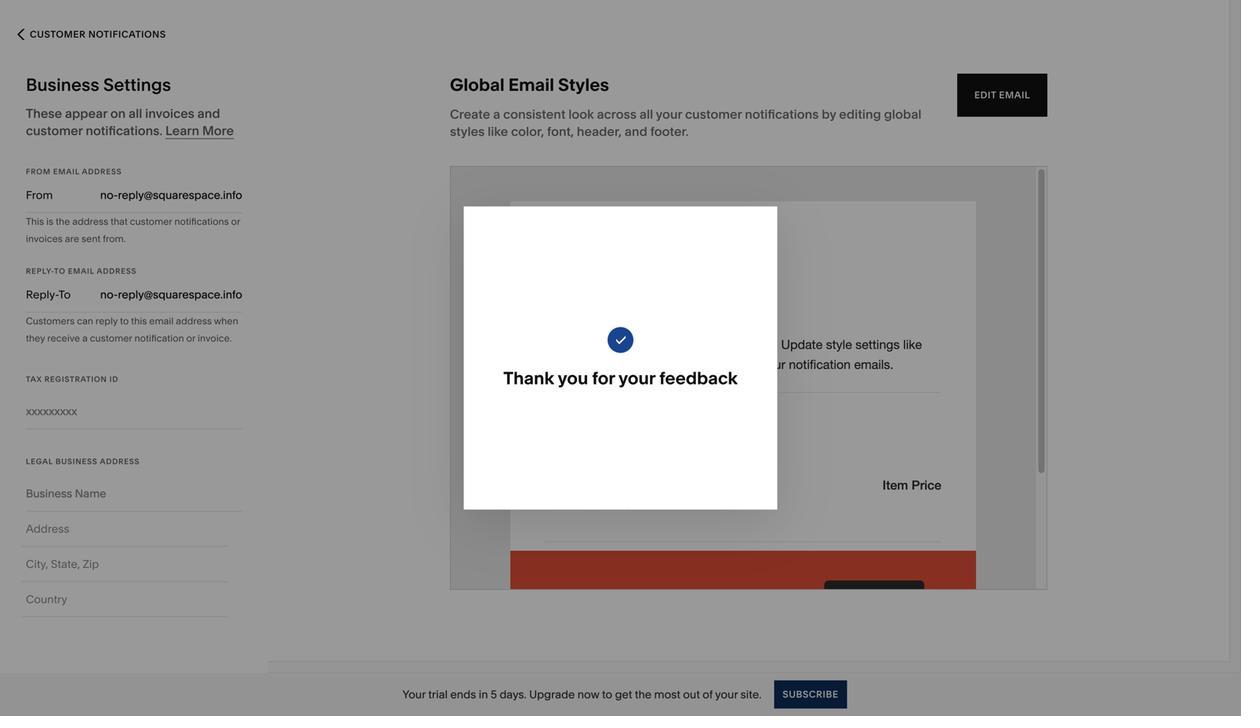 Task type: locate. For each thing, give the bounding box(es) containing it.
0 horizontal spatial a
[[82, 333, 88, 344]]

these appear on all invoices and customer notifications.
[[26, 106, 220, 138]]

customer
[[30, 29, 86, 40]]

address inside this is the address that customer notifications or invoices are sent from.
[[72, 216, 108, 227]]

upgrade
[[529, 688, 575, 702]]

a inside customers can reply to this email address when they receive a customer notification or invoice.
[[82, 333, 88, 344]]

customer right that
[[130, 216, 172, 227]]

1 horizontal spatial and
[[625, 124, 647, 139]]

a down can
[[82, 333, 88, 344]]

1 horizontal spatial address
[[176, 316, 212, 327]]

0 vertical spatial a
[[493, 107, 500, 122]]

1 vertical spatial business
[[56, 457, 98, 467]]

0 vertical spatial address
[[72, 216, 108, 227]]

business settings
[[26, 74, 171, 95]]

all
[[129, 106, 142, 121], [640, 107, 653, 122]]

address down from.
[[97, 267, 137, 276]]

0 vertical spatial the
[[56, 216, 70, 227]]

1 vertical spatial a
[[82, 333, 88, 344]]

0 vertical spatial notifications
[[745, 107, 819, 122]]

1 horizontal spatial to
[[120, 316, 129, 327]]

email up is
[[53, 167, 80, 176]]

legal
[[26, 457, 53, 467]]

1 vertical spatial reply-
[[26, 288, 58, 302]]

address
[[72, 216, 108, 227], [176, 316, 212, 327]]

trial
[[428, 688, 448, 702]]

1 vertical spatial invoices
[[26, 233, 63, 245]]

0 vertical spatial to
[[54, 267, 66, 276]]

learn
[[165, 123, 199, 138]]

notifications inside global email styles edit email create a consistent look across all your customer notifications by editing global styles like color, font, header, and footer.
[[745, 107, 819, 122]]

tax registration id
[[26, 375, 118, 384]]

thank
[[503, 368, 554, 389]]

notifications
[[88, 29, 166, 40]]

the
[[56, 216, 70, 227], [635, 688, 652, 702]]

to left this
[[120, 316, 129, 327]]

0 vertical spatial your
[[656, 107, 682, 122]]

1 vertical spatial no-reply@squarespace.info email field
[[79, 286, 242, 303]]

0 horizontal spatial or
[[186, 333, 195, 344]]

customers can reply to this email address when they receive a customer notification or invoice.
[[26, 316, 238, 344]]

learn more link
[[165, 123, 234, 139]]

these
[[26, 106, 62, 121]]

1 vertical spatial from
[[26, 189, 53, 202]]

and
[[197, 106, 220, 121], [625, 124, 647, 139]]

reply-to
[[26, 288, 71, 302]]

invoices down is
[[26, 233, 63, 245]]

1 vertical spatial address
[[176, 316, 212, 327]]

by
[[822, 107, 836, 122]]

thank you for your feedback
[[503, 368, 738, 389]]

Business Name field
[[26, 485, 242, 503]]

on
[[110, 106, 126, 121]]

1 vertical spatial notifications
[[174, 216, 229, 227]]

1 horizontal spatial the
[[635, 688, 652, 702]]

invoices up learn
[[145, 106, 194, 121]]

your
[[656, 107, 682, 122], [619, 368, 656, 389], [715, 688, 738, 702]]

0 vertical spatial address
[[82, 167, 122, 176]]

a up like
[[493, 107, 500, 122]]

1 vertical spatial or
[[186, 333, 195, 344]]

1 horizontal spatial invoices
[[145, 106, 194, 121]]

create
[[450, 107, 490, 122]]

notifications
[[745, 107, 819, 122], [174, 216, 229, 227]]

email
[[509, 74, 554, 95], [999, 89, 1031, 101], [53, 167, 80, 176], [68, 267, 95, 276]]

all inside these appear on all invoices and customer notifications.
[[129, 106, 142, 121]]

customer down these
[[26, 123, 83, 138]]

sent
[[81, 233, 101, 245]]

2 from from the top
[[26, 189, 53, 202]]

the right is
[[56, 216, 70, 227]]

business up these
[[26, 74, 99, 95]]

0 vertical spatial invoices
[[145, 106, 194, 121]]

the right 'get'
[[635, 688, 652, 702]]

reply- up 'customers'
[[26, 288, 58, 302]]

0 horizontal spatial the
[[56, 216, 70, 227]]

all up footer.
[[640, 107, 653, 122]]

consistent
[[503, 107, 566, 122]]

2 reply- from the top
[[26, 288, 58, 302]]

global
[[884, 107, 922, 122]]

1 horizontal spatial a
[[493, 107, 500, 122]]

0 horizontal spatial address
[[72, 216, 108, 227]]

0 vertical spatial reply-
[[26, 267, 54, 276]]

to left 'get'
[[602, 688, 613, 702]]

this
[[131, 316, 147, 327]]

all inside global email styles edit email create a consistent look across all your customer notifications by editing global styles like color, font, header, and footer.
[[640, 107, 653, 122]]

Country text field
[[26, 583, 225, 617]]

address up business name 'field'
[[100, 457, 140, 467]]

receive
[[47, 333, 80, 344]]

1 vertical spatial address
[[97, 267, 137, 276]]

address up the invoice.
[[176, 316, 212, 327]]

1 vertical spatial and
[[625, 124, 647, 139]]

edit email button
[[957, 74, 1048, 117]]

and down across
[[625, 124, 647, 139]]

no-reply@squarespace.info email field up email
[[79, 286, 242, 303]]

your right for
[[619, 368, 656, 389]]

from
[[26, 167, 51, 176], [26, 189, 53, 202]]

now
[[578, 688, 600, 702]]

2 vertical spatial address
[[100, 457, 140, 467]]

customer down reply
[[90, 333, 132, 344]]

1 vertical spatial to
[[120, 316, 129, 327]]

the inside this is the address that customer notifications or invoices are sent from.
[[56, 216, 70, 227]]

your up footer.
[[656, 107, 682, 122]]

id
[[109, 375, 118, 384]]

global
[[450, 74, 505, 95]]

address up sent
[[72, 216, 108, 227]]

to up to
[[54, 267, 66, 276]]

no-reply@squarespace.info email field up this is the address that customer notifications or invoices are sent from.
[[62, 187, 242, 204]]

address inside customers can reply to this email address when they receive a customer notification or invoice.
[[176, 316, 212, 327]]

business right 'legal'
[[56, 457, 98, 467]]

and inside these appear on all invoices and customer notifications.
[[197, 106, 220, 121]]

in
[[479, 688, 488, 702]]

1 from from the top
[[26, 167, 51, 176]]

address down 'notifications.'
[[82, 167, 122, 176]]

a
[[493, 107, 500, 122], [82, 333, 88, 344]]

0 vertical spatial no-reply@squarespace.info email field
[[62, 187, 242, 204]]

1 horizontal spatial all
[[640, 107, 653, 122]]

0 horizontal spatial invoices
[[26, 233, 63, 245]]

all right on
[[129, 106, 142, 121]]

notifications.
[[86, 123, 163, 138]]

footer.
[[650, 124, 689, 139]]

no-reply@squarespace.info email field
[[62, 187, 242, 204], [79, 286, 242, 303]]

0 vertical spatial or
[[231, 216, 240, 227]]

email up to
[[68, 267, 95, 276]]

your right of
[[715, 688, 738, 702]]

reply-
[[26, 267, 54, 276], [26, 288, 58, 302]]

that
[[111, 216, 128, 227]]

customer
[[685, 107, 742, 122], [26, 123, 83, 138], [130, 216, 172, 227], [90, 333, 132, 344]]

0 horizontal spatial and
[[197, 106, 220, 121]]

invoice.
[[198, 333, 232, 344]]

invoices
[[145, 106, 194, 121], [26, 233, 63, 245]]

settings
[[103, 74, 171, 95]]

appear
[[65, 106, 107, 121]]

to
[[54, 267, 66, 276], [120, 316, 129, 327], [602, 688, 613, 702]]

0 horizontal spatial notifications
[[174, 216, 229, 227]]

customer up footer.
[[685, 107, 742, 122]]

2 horizontal spatial to
[[602, 688, 613, 702]]

reply- up reply-to
[[26, 267, 54, 276]]

global email styles edit email create a consistent look across all your customer notifications by editing global styles like color, font, header, and footer.
[[450, 74, 1031, 139]]

customer inside this is the address that customer notifications or invoices are sent from.
[[130, 216, 172, 227]]

business
[[26, 74, 99, 95], [56, 457, 98, 467]]

address
[[82, 167, 122, 176], [97, 267, 137, 276], [100, 457, 140, 467]]

2 vertical spatial to
[[602, 688, 613, 702]]

1 reply- from the top
[[26, 267, 54, 276]]

and up learn more
[[197, 106, 220, 121]]

days.
[[500, 688, 527, 702]]

1 horizontal spatial or
[[231, 216, 240, 227]]

0 horizontal spatial all
[[129, 106, 142, 121]]

to inside customers can reply to this email address when they receive a customer notification or invoice.
[[120, 316, 129, 327]]

1 vertical spatial the
[[635, 688, 652, 702]]

your
[[403, 688, 426, 702]]

no-reply@squarespace.info email field for reply-to
[[79, 286, 242, 303]]

or
[[231, 216, 240, 227], [186, 333, 195, 344]]

email right edit
[[999, 89, 1031, 101]]

City, State, Zip text field
[[26, 547, 225, 582]]

0 vertical spatial from
[[26, 167, 51, 176]]

1 horizontal spatial notifications
[[745, 107, 819, 122]]

0 vertical spatial and
[[197, 106, 220, 121]]

no-reply@squarespace.info email field for from
[[62, 187, 242, 204]]



Task type: vqa. For each thing, say whether or not it's contained in the screenshot.
the rightmost 'Orders'
no



Task type: describe. For each thing, give the bounding box(es) containing it.
is
[[46, 216, 53, 227]]

reply- for to
[[26, 267, 54, 276]]

or inside this is the address that customer notifications or invoices are sent from.
[[231, 216, 240, 227]]

site.
[[741, 688, 762, 702]]

this
[[26, 216, 44, 227]]

editing
[[839, 107, 881, 122]]

a inside global email styles edit email create a consistent look across all your customer notifications by editing global styles like color, font, header, and footer.
[[493, 107, 500, 122]]

ends
[[450, 688, 476, 702]]

notifications inside this is the address that customer notifications or invoices are sent from.
[[174, 216, 229, 227]]

email up consistent
[[509, 74, 554, 95]]

registration
[[44, 375, 107, 384]]

styles
[[450, 124, 485, 139]]

customer inside customers can reply to this email address when they receive a customer notification or invoice.
[[90, 333, 132, 344]]

across
[[597, 107, 637, 122]]

0 vertical spatial business
[[26, 74, 99, 95]]

to
[[58, 288, 71, 302]]

can
[[77, 316, 93, 327]]

color,
[[511, 124, 544, 139]]

learn more
[[165, 123, 234, 138]]

this is the address that customer notifications or invoices are sent from.
[[26, 216, 240, 245]]

legal business address
[[26, 457, 140, 467]]

your inside global email styles edit email create a consistent look across all your customer notifications by editing global styles like color, font, header, and footer.
[[656, 107, 682, 122]]

from email address
[[26, 167, 122, 176]]

you
[[558, 368, 588, 389]]

look
[[569, 107, 594, 122]]

from.
[[103, 233, 126, 245]]

Tax Registration ID field
[[26, 403, 242, 420]]

more
[[202, 123, 234, 138]]

feedback
[[659, 368, 738, 389]]

customer notifications button
[[0, 17, 183, 52]]

like
[[488, 124, 508, 139]]

customer inside global email styles edit email create a consistent look across all your customer notifications by editing global styles like color, font, header, and footer.
[[685, 107, 742, 122]]

2 vertical spatial your
[[715, 688, 738, 702]]

customer inside these appear on all invoices and customer notifications.
[[26, 123, 83, 138]]

and inside global email styles edit email create a consistent look across all your customer notifications by editing global styles like color, font, header, and footer.
[[625, 124, 647, 139]]

most
[[654, 688, 681, 702]]

from for from
[[26, 189, 53, 202]]

get
[[615, 688, 632, 702]]

email
[[149, 316, 174, 327]]

they
[[26, 333, 45, 344]]

notification
[[134, 333, 184, 344]]

reply
[[96, 316, 118, 327]]

header,
[[577, 124, 622, 139]]

5
[[491, 688, 497, 702]]

when
[[214, 316, 238, 327]]

customers
[[26, 316, 75, 327]]

Address text field
[[26, 512, 225, 547]]

or inside customers can reply to this email address when they receive a customer notification or invoice.
[[186, 333, 195, 344]]

styles
[[558, 74, 609, 95]]

reply-to email address
[[26, 267, 137, 276]]

address for email
[[82, 167, 122, 176]]

icon image
[[608, 327, 634, 353]]

invoices inside these appear on all invoices and customer notifications.
[[145, 106, 194, 121]]

customer notifications
[[30, 29, 166, 40]]

edit
[[975, 89, 997, 101]]

for
[[592, 368, 615, 389]]

reply- for to
[[26, 288, 58, 302]]

tax
[[26, 375, 42, 384]]

invoices inside this is the address that customer notifications or invoices are sent from.
[[26, 233, 63, 245]]

from for from email address
[[26, 167, 51, 176]]

font,
[[547, 124, 574, 139]]

of
[[703, 688, 713, 702]]

are
[[65, 233, 79, 245]]

address for business
[[100, 457, 140, 467]]

your trial ends in 5 days. upgrade now to get the most out of your site.
[[403, 688, 762, 702]]

0 horizontal spatial to
[[54, 267, 66, 276]]

1 vertical spatial your
[[619, 368, 656, 389]]

out
[[683, 688, 700, 702]]



